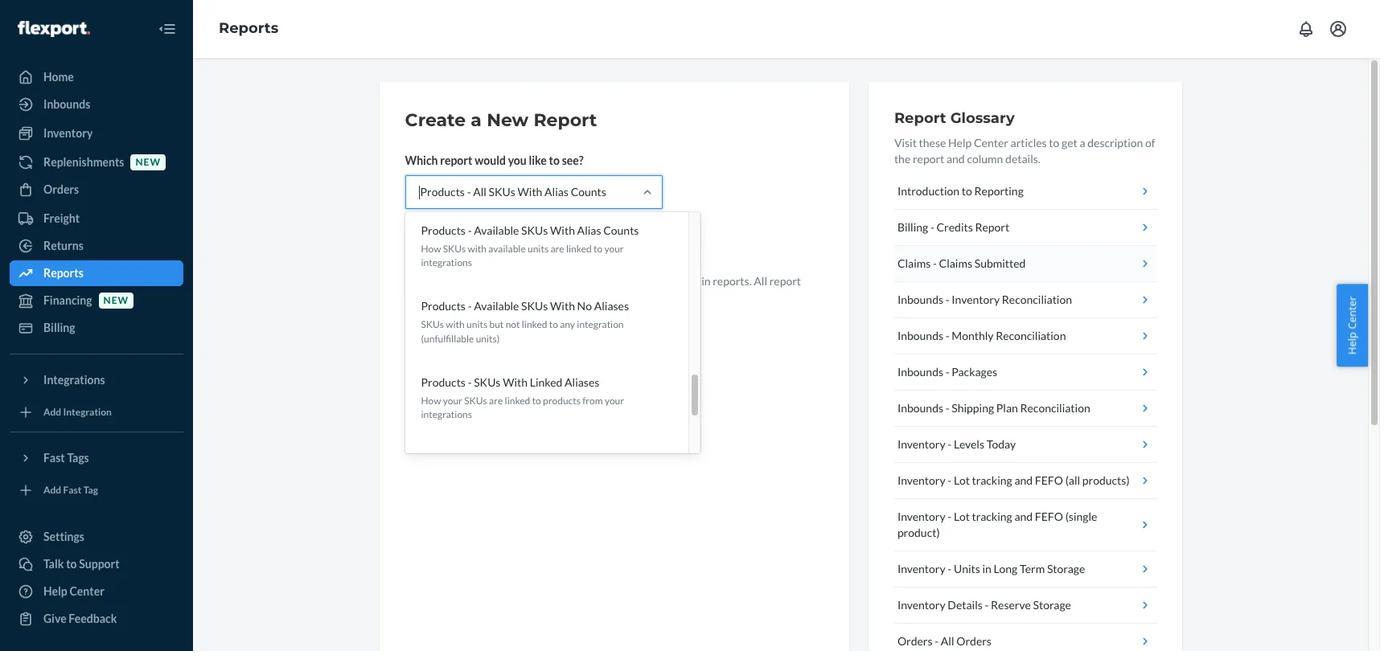 Task type: describe. For each thing, give the bounding box(es) containing it.
units inside products - available skus with alias counts how skus with available units are linked to your integrations
[[528, 243, 549, 255]]

a inside visit these help center articles to get a description of the report and column details.
[[1080, 136, 1086, 150]]

tracking for (single
[[972, 510, 1013, 524]]

inventory - units in long term storage
[[898, 562, 1085, 576]]

inventory - levels today
[[898, 438, 1016, 451]]

universal
[[488, 290, 535, 304]]

inventory details - reserve storage
[[898, 598, 1071, 612]]

- for inbounds - packages
[[946, 365, 950, 379]]

- right the details
[[985, 598, 989, 612]]

create for create a new report
[[405, 109, 466, 131]]

- for orders - all orders
[[935, 635, 939, 648]]

inventory - lot tracking and fefo (single product)
[[898, 510, 1098, 540]]

products - available skus with no aliases skus with units but not linked to any integration (unfulfillable units)
[[421, 300, 629, 345]]

orders up freight
[[43, 183, 79, 196]]

- for inventory - levels today
[[948, 438, 952, 451]]

1 vertical spatial reports link
[[10, 261, 183, 286]]

inbounds - shipping plan reconciliation
[[898, 401, 1091, 415]]

(single
[[1066, 510, 1098, 524]]

new for financing
[[103, 295, 129, 307]]

plan
[[997, 401, 1018, 415]]

may
[[415, 274, 435, 288]]

hours
[[497, 274, 525, 288]]

alias for products - all skus with alias counts
[[545, 185, 569, 199]]

integrations inside products - available skus with alias counts how skus with available units are linked to your integrations
[[421, 257, 472, 269]]

with for products - available skus with alias counts how skus with available units are linked to your integrations
[[550, 224, 575, 237]]

you
[[508, 154, 527, 167]]

these
[[919, 136, 946, 150]]

get
[[1062, 136, 1078, 150]]

it may take up to 2 hours for new information to be reflected in reports. all report time fields are in universal time (utc).
[[405, 274, 801, 304]]

returns link
[[10, 233, 183, 259]]

- for inventory - units in long term storage
[[948, 562, 952, 576]]

but
[[489, 319, 504, 331]]

information
[[567, 274, 626, 288]]

details
[[948, 598, 983, 612]]

inbounds - monthly reconciliation button
[[894, 319, 1156, 355]]

tracking for (all
[[972, 474, 1013, 487]]

1 horizontal spatial reports link
[[219, 19, 279, 37]]

fefo for (single
[[1035, 510, 1063, 524]]

product)
[[898, 526, 940, 540]]

all for products
[[473, 185, 487, 199]]

levels
[[954, 438, 985, 451]]

column
[[967, 152, 1003, 166]]

talk to support
[[43, 557, 120, 571]]

freight link
[[10, 206, 183, 232]]

reflected
[[655, 274, 699, 288]]

time
[[405, 290, 427, 304]]

billing - credits report
[[898, 220, 1010, 234]]

inbounds for inbounds - inventory reconciliation
[[898, 293, 944, 306]]

- for products - available skus with no aliases skus with units but not linked to any integration (unfulfillable units)
[[468, 300, 472, 313]]

products for products - skus with linked aliases how your skus are linked to products from your integrations
[[421, 375, 466, 389]]

billing - credits report button
[[894, 210, 1156, 246]]

reconciliation for inbounds - monthly reconciliation
[[996, 329, 1066, 343]]

introduction to reporting
[[898, 184, 1024, 198]]

counts for products - all skus with alias counts
[[571, 185, 606, 199]]

2 vertical spatial reconciliation
[[1020, 401, 1091, 415]]

with for products - all skus with alias counts
[[518, 185, 542, 199]]

to inside visit these help center articles to get a description of the report and column details.
[[1049, 136, 1060, 150]]

inventory for inventory details - reserve storage
[[898, 598, 946, 612]]

time
[[537, 290, 561, 304]]

packages
[[952, 365, 998, 379]]

reports.
[[713, 274, 752, 288]]

counts for products - available skus with alias counts how skus with available units are linked to your integrations
[[603, 224, 639, 237]]

any
[[560, 319, 575, 331]]

0 horizontal spatial a
[[471, 109, 482, 131]]

available
[[489, 243, 526, 255]]

linked inside products - available skus with alias counts how skus with available units are linked to your integrations
[[566, 243, 592, 255]]

to inside "button"
[[66, 557, 77, 571]]

description
[[1088, 136, 1143, 150]]

talk to support button
[[10, 552, 183, 578]]

create for create report
[[419, 237, 454, 251]]

long
[[994, 562, 1018, 576]]

for
[[527, 274, 542, 288]]

1 horizontal spatial report
[[894, 109, 946, 127]]

inbounds - monthly reconciliation
[[898, 329, 1066, 343]]

flexport logo image
[[18, 21, 90, 37]]

are inside it may take up to 2 hours for new information to be reflected in reports. all report time fields are in universal time (utc).
[[458, 290, 474, 304]]

help center link
[[10, 579, 183, 605]]

inbounds for inbounds - packages
[[898, 365, 944, 379]]

settings link
[[10, 524, 183, 550]]

add integration link
[[10, 400, 183, 426]]

lot for inventory - lot tracking and fefo (all products)
[[954, 474, 970, 487]]

term
[[1020, 562, 1045, 576]]

transfers
[[557, 451, 603, 465]]

inbounds for inbounds
[[43, 97, 90, 111]]

2
[[488, 274, 495, 288]]

orders down the details
[[957, 635, 992, 648]]

(utc).
[[564, 290, 595, 304]]

products for products - available skus with no aliases skus with units but not linked to any integration (unfulfillable units)
[[421, 300, 466, 313]]

- for products - available skus with alias counts how skus with available units are linked to your integrations
[[468, 224, 472, 237]]

your right from
[[605, 395, 624, 407]]

from
[[583, 395, 603, 407]]

to left 2
[[476, 274, 486, 288]]

orders - all orders
[[898, 635, 992, 648]]

credits
[[937, 220, 973, 234]]

- for products - skus with linked aliases how your skus are linked to products from your integrations
[[468, 375, 472, 389]]

storage inside inventory details - reserve storage 'button'
[[1033, 598, 1071, 612]]

orders down inventory details - reserve storage
[[898, 635, 933, 648]]

to left be
[[628, 274, 638, 288]]

- for products - all skus with alias counts
[[467, 185, 471, 199]]

tags
[[67, 451, 89, 465]]

take
[[438, 274, 459, 288]]

which report would you like to see?
[[405, 154, 584, 167]]

tag
[[83, 485, 98, 497]]

add for add integration
[[43, 407, 61, 419]]

0 horizontal spatial reserve
[[421, 451, 461, 465]]

products - available skus with alias counts how skus with available units are linked to your integrations
[[421, 224, 639, 269]]

add integration
[[43, 407, 112, 419]]

open account menu image
[[1329, 19, 1348, 39]]

- for inbounds - monthly reconciliation
[[946, 329, 950, 343]]

claims - claims submitted button
[[894, 246, 1156, 282]]

replenishments
[[43, 155, 124, 169]]

center inside visit these help center articles to get a description of the report and column details.
[[974, 136, 1009, 150]]

settings
[[43, 530, 84, 544]]

fields
[[429, 290, 456, 304]]

inventory up monthly at right
[[952, 293, 1000, 306]]

products for products - all skus with alias counts
[[420, 185, 465, 199]]

inventory details - reserve storage button
[[894, 588, 1156, 624]]

details.
[[1006, 152, 1041, 166]]

report for create a new report
[[534, 109, 597, 131]]

reporting
[[975, 184, 1024, 198]]

lot for inventory - lot tracking and fefo (single product)
[[954, 510, 970, 524]]

up
[[461, 274, 474, 288]]

create report
[[419, 237, 489, 251]]

be
[[640, 274, 653, 288]]

like
[[529, 154, 547, 167]]

linked
[[530, 375, 563, 389]]

create a new report
[[405, 109, 597, 131]]

with inside 'products - skus with linked aliases how your skus are linked to products from your integrations'
[[503, 375, 528, 389]]

center inside the help center button
[[1345, 297, 1360, 330]]

linked inside 'products - skus with linked aliases how your skus are linked to products from your integrations'
[[505, 395, 530, 407]]

open notifications image
[[1297, 19, 1316, 39]]

0 vertical spatial reports
[[219, 19, 279, 37]]

orders - all orders button
[[894, 624, 1156, 652]]

inventory - levels today button
[[894, 427, 1156, 463]]

0 vertical spatial storage
[[463, 451, 501, 465]]

are inside products - available skus with alias counts how skus with available units are linked to your integrations
[[551, 243, 564, 255]]

inbounds - packages button
[[894, 355, 1156, 391]]



Task type: vqa. For each thing, say whether or not it's contained in the screenshot.
phone number
no



Task type: locate. For each thing, give the bounding box(es) containing it.
0 vertical spatial reports link
[[219, 19, 279, 37]]

billing
[[898, 220, 928, 234], [43, 321, 75, 335]]

tracking down today at the right
[[972, 474, 1013, 487]]

financing
[[43, 294, 92, 307]]

your inside products - available skus with alias counts how skus with available units are linked to your integrations
[[605, 243, 624, 255]]

help
[[948, 136, 972, 150], [1345, 332, 1360, 355], [43, 585, 67, 598]]

of
[[1146, 136, 1156, 150]]

products down take
[[421, 300, 466, 313]]

1 vertical spatial linked
[[522, 319, 547, 331]]

0 vertical spatial a
[[471, 109, 482, 131]]

1 vertical spatial with
[[446, 319, 465, 331]]

add
[[43, 407, 61, 419], [43, 485, 61, 497]]

&
[[547, 451, 555, 465]]

and left column
[[947, 152, 965, 166]]

with inside products - available skus with no aliases skus with units but not linked to any integration (unfulfillable units)
[[446, 319, 465, 331]]

- inside button
[[948, 474, 952, 487]]

2 horizontal spatial all
[[941, 635, 954, 648]]

0 vertical spatial fast
[[43, 451, 65, 465]]

1 vertical spatial billing
[[43, 321, 75, 335]]

in left universal
[[476, 290, 485, 304]]

storage down the term
[[1033, 598, 1071, 612]]

1 vertical spatial and
[[1015, 474, 1033, 487]]

integrations up take
[[421, 257, 472, 269]]

all inside button
[[941, 635, 954, 648]]

alias for products - available skus with alias counts how skus with available units are linked to your integrations
[[577, 224, 601, 237]]

0 vertical spatial lot
[[954, 474, 970, 487]]

billing link
[[10, 315, 183, 341]]

- down inventory - levels today
[[948, 474, 952, 487]]

to down linked
[[532, 395, 541, 407]]

your up information
[[605, 243, 624, 255]]

fast inside dropdown button
[[43, 451, 65, 465]]

1 vertical spatial create
[[419, 237, 454, 251]]

in inside button
[[983, 562, 992, 576]]

1 vertical spatial storage
[[1047, 562, 1085, 576]]

inbounds left packages
[[898, 365, 944, 379]]

add down the fast tags
[[43, 485, 61, 497]]

0 horizontal spatial new
[[103, 295, 129, 307]]

with inside products - available skus with alias counts how skus with available units are linked to your integrations
[[468, 243, 487, 255]]

create inside create report button
[[419, 237, 454, 251]]

a
[[471, 109, 482, 131], [1080, 136, 1086, 150]]

inventory inside 'button'
[[898, 598, 946, 612]]

storage left &
[[463, 451, 501, 465]]

fast
[[43, 451, 65, 465], [63, 485, 82, 497]]

the
[[894, 152, 911, 166]]

1 horizontal spatial center
[[974, 136, 1009, 150]]

to left the any
[[549, 319, 558, 331]]

1 add from the top
[[43, 407, 61, 419]]

report down "these"
[[913, 152, 945, 166]]

are up reserve storage - orders & transfers
[[489, 395, 503, 407]]

to inside products - available skus with no aliases skus with units but not linked to any integration (unfulfillable units)
[[549, 319, 558, 331]]

2 lot from the top
[[954, 510, 970, 524]]

alias up information
[[577, 224, 601, 237]]

give feedback button
[[10, 607, 183, 632]]

all for orders
[[941, 635, 954, 648]]

linked right not
[[522, 319, 547, 331]]

and inside inventory - lot tracking and fefo (all products) button
[[1015, 474, 1033, 487]]

1 vertical spatial units
[[467, 319, 488, 331]]

2 tracking from the top
[[972, 510, 1013, 524]]

1 horizontal spatial new
[[136, 156, 161, 168]]

0 vertical spatial all
[[473, 185, 487, 199]]

lot up 'units'
[[954, 510, 970, 524]]

1 lot from the top
[[954, 474, 970, 487]]

reconciliation down inbounds - inventory reconciliation button
[[996, 329, 1066, 343]]

with up the any
[[550, 300, 575, 313]]

0 horizontal spatial units
[[467, 319, 488, 331]]

with left linked
[[503, 375, 528, 389]]

billing for billing
[[43, 321, 75, 335]]

- for claims - claims submitted
[[933, 257, 937, 270]]

with inside products - available skus with no aliases skus with units but not linked to any integration (unfulfillable units)
[[550, 300, 575, 313]]

units up units)
[[467, 319, 488, 331]]

to right like
[[549, 154, 560, 167]]

1 vertical spatial in
[[476, 290, 485, 304]]

report inside visit these help center articles to get a description of the report and column details.
[[913, 152, 945, 166]]

0 vertical spatial units
[[528, 243, 549, 255]]

new up time at top left
[[544, 274, 565, 288]]

products
[[420, 185, 465, 199], [421, 224, 466, 237], [421, 300, 466, 313], [421, 375, 466, 389]]

inbounds for inbounds - shipping plan reconciliation
[[898, 401, 944, 415]]

lot inside button
[[954, 474, 970, 487]]

fast left tags
[[43, 451, 65, 465]]

- up up
[[468, 224, 472, 237]]

aliases up from
[[565, 375, 600, 389]]

0 vertical spatial center
[[974, 136, 1009, 150]]

talk
[[43, 557, 64, 571]]

available up available
[[474, 224, 519, 237]]

billing down introduction
[[898, 220, 928, 234]]

0 vertical spatial are
[[551, 243, 564, 255]]

units inside products - available skus with no aliases skus with units but not linked to any integration (unfulfillable units)
[[467, 319, 488, 331]]

center
[[974, 136, 1009, 150], [1345, 297, 1360, 330], [70, 585, 105, 598]]

integration
[[577, 319, 624, 331]]

reconciliation down claims - claims submitted button
[[1002, 293, 1072, 306]]

new inside it may take up to 2 hours for new information to be reflected in reports. all report time fields are in universal time (utc).
[[544, 274, 565, 288]]

with inside products - available skus with alias counts how skus with available units are linked to your integrations
[[550, 224, 575, 237]]

tracking inside inventory - lot tracking and fefo (all products) button
[[972, 474, 1013, 487]]

(unfulfillable
[[421, 333, 474, 345]]

1 available from the top
[[474, 224, 519, 237]]

report inside button
[[456, 237, 489, 251]]

0 horizontal spatial help center
[[43, 585, 105, 598]]

inbounds down 'inbounds - packages'
[[898, 401, 944, 415]]

all right the "reports."
[[754, 274, 767, 288]]

how down (unfulfillable
[[421, 395, 441, 407]]

your down (unfulfillable
[[443, 395, 462, 407]]

products inside 'products - skus with linked aliases how your skus are linked to products from your integrations'
[[421, 375, 466, 389]]

1 vertical spatial tracking
[[972, 510, 1013, 524]]

- left packages
[[946, 365, 950, 379]]

a left new
[[471, 109, 482, 131]]

1 vertical spatial are
[[458, 290, 474, 304]]

are inside 'products - skus with linked aliases how your skus are linked to products from your integrations'
[[489, 395, 503, 407]]

orders left &
[[510, 451, 545, 465]]

no
[[577, 300, 592, 313]]

2 available from the top
[[474, 300, 519, 313]]

new up 'billing' link
[[103, 295, 129, 307]]

inventory for inventory - lot tracking and fefo (single product)
[[898, 510, 946, 524]]

skus
[[489, 185, 516, 199], [521, 224, 548, 237], [443, 243, 466, 255], [521, 300, 548, 313], [421, 319, 444, 331], [474, 375, 501, 389], [464, 395, 487, 407]]

1 vertical spatial center
[[1345, 297, 1360, 330]]

help inside button
[[1345, 332, 1360, 355]]

inventory up orders - all orders
[[898, 598, 946, 612]]

linked down linked
[[505, 395, 530, 407]]

- for inbounds - inventory reconciliation
[[946, 293, 950, 306]]

0 vertical spatial reserve
[[421, 451, 461, 465]]

new for replenishments
[[136, 156, 161, 168]]

2 vertical spatial new
[[103, 295, 129, 307]]

reconciliation
[[1002, 293, 1072, 306], [996, 329, 1066, 343], [1020, 401, 1091, 415]]

how inside 'products - skus with linked aliases how your skus are linked to products from your integrations'
[[421, 395, 441, 407]]

fefo
[[1035, 474, 1063, 487], [1035, 510, 1063, 524]]

all down would
[[473, 185, 487, 199]]

aliases up integration
[[594, 300, 629, 313]]

lot inside inventory - lot tracking and fefo (single product)
[[954, 510, 970, 524]]

- inside products - available skus with alias counts how skus with available units are linked to your integrations
[[468, 224, 472, 237]]

give
[[43, 612, 66, 626]]

integration
[[63, 407, 112, 419]]

2 vertical spatial in
[[983, 562, 992, 576]]

and for inventory - lot tracking and fefo (single product)
[[1015, 510, 1033, 524]]

2 vertical spatial and
[[1015, 510, 1033, 524]]

inbounds link
[[10, 92, 183, 117]]

1 vertical spatial lot
[[954, 510, 970, 524]]

add inside 'link'
[[43, 407, 61, 419]]

2 integrations from the top
[[421, 408, 472, 421]]

products down which
[[420, 185, 465, 199]]

fefo left (single
[[1035, 510, 1063, 524]]

1 fefo from the top
[[1035, 474, 1063, 487]]

1 vertical spatial a
[[1080, 136, 1086, 150]]

0 vertical spatial how
[[421, 243, 441, 255]]

1 vertical spatial alias
[[577, 224, 601, 237]]

help center button
[[1337, 284, 1368, 367]]

1 vertical spatial reserve
[[991, 598, 1031, 612]]

- left &
[[504, 451, 508, 465]]

2 fefo from the top
[[1035, 510, 1063, 524]]

reconciliation down inbounds - packages button
[[1020, 401, 1091, 415]]

see?
[[562, 154, 584, 167]]

1 tracking from the top
[[972, 474, 1013, 487]]

alias inside products - available skus with alias counts how skus with available units are linked to your integrations
[[577, 224, 601, 237]]

claims - claims submitted
[[898, 257, 1026, 270]]

products up take
[[421, 224, 466, 237]]

create report button
[[405, 228, 502, 261]]

report up "these"
[[894, 109, 946, 127]]

1 vertical spatial counts
[[603, 224, 639, 237]]

inbounds down home
[[43, 97, 90, 111]]

1 how from the top
[[421, 243, 441, 255]]

integrations inside 'products - skus with linked aliases how your skus are linked to products from your integrations'
[[421, 408, 472, 421]]

inbounds - inventory reconciliation
[[898, 293, 1072, 306]]

0 vertical spatial available
[[474, 224, 519, 237]]

0 vertical spatial fefo
[[1035, 474, 1063, 487]]

linked inside products - available skus with no aliases skus with units but not linked to any integration (unfulfillable units)
[[522, 319, 547, 331]]

add for add fast tag
[[43, 485, 61, 497]]

available for products - available skus with alias counts
[[474, 224, 519, 237]]

- down which report would you like to see?
[[467, 185, 471, 199]]

home
[[43, 70, 74, 84]]

- left monthly at right
[[946, 329, 950, 343]]

0 horizontal spatial help
[[43, 585, 67, 598]]

add left integration
[[43, 407, 61, 419]]

to left get
[[1049, 136, 1060, 150]]

1 horizontal spatial with
[[468, 243, 487, 255]]

(all
[[1066, 474, 1080, 487]]

report up up
[[456, 237, 489, 251]]

home link
[[10, 64, 183, 90]]

inventory for inventory - lot tracking and fefo (all products)
[[898, 474, 946, 487]]

2 claims from the left
[[939, 257, 973, 270]]

in left long
[[983, 562, 992, 576]]

1 horizontal spatial alias
[[577, 224, 601, 237]]

1 claims from the left
[[898, 257, 931, 270]]

1 vertical spatial reconciliation
[[996, 329, 1066, 343]]

0 horizontal spatial all
[[473, 185, 487, 199]]

fefo inside button
[[1035, 474, 1063, 487]]

submitted
[[975, 257, 1026, 270]]

all
[[473, 185, 487, 199], [754, 274, 767, 288], [941, 635, 954, 648]]

units)
[[476, 333, 500, 345]]

all inside it may take up to 2 hours for new information to be reflected in reports. all report time fields are in universal time (utc).
[[754, 274, 767, 288]]

1 vertical spatial fast
[[63, 485, 82, 497]]

- inside products - available skus with no aliases skus with units but not linked to any integration (unfulfillable units)
[[468, 300, 472, 313]]

counts down see?
[[571, 185, 606, 199]]

1 vertical spatial available
[[474, 300, 519, 313]]

introduction
[[898, 184, 960, 198]]

freight
[[43, 212, 80, 225]]

inventory - lot tracking and fefo (single product) button
[[894, 500, 1156, 552]]

- down (unfulfillable
[[468, 375, 472, 389]]

1 vertical spatial new
[[544, 274, 565, 288]]

products inside products - available skus with alias counts how skus with available units are linked to your integrations
[[421, 224, 466, 237]]

storage
[[463, 451, 501, 465], [1047, 562, 1085, 576], [1033, 598, 1071, 612]]

add fast tag
[[43, 485, 98, 497]]

glossary
[[951, 109, 1015, 127]]

0 vertical spatial add
[[43, 407, 61, 419]]

close navigation image
[[158, 19, 177, 39]]

feedback
[[69, 612, 117, 626]]

lot down inventory - levels today
[[954, 474, 970, 487]]

2 horizontal spatial report
[[975, 220, 1010, 234]]

-
[[467, 185, 471, 199], [931, 220, 935, 234], [468, 224, 472, 237], [933, 257, 937, 270], [946, 293, 950, 306], [468, 300, 472, 313], [946, 329, 950, 343], [946, 365, 950, 379], [468, 375, 472, 389], [946, 401, 950, 415], [948, 438, 952, 451], [504, 451, 508, 465], [948, 474, 952, 487], [948, 510, 952, 524], [948, 562, 952, 576], [985, 598, 989, 612], [935, 635, 939, 648]]

products - skus with linked aliases how your skus are linked to products from your integrations
[[421, 375, 624, 421]]

available
[[474, 224, 519, 237], [474, 300, 519, 313]]

and inside inventory - lot tracking and fefo (single product)
[[1015, 510, 1033, 524]]

- up inventory - units in long term storage
[[948, 510, 952, 524]]

0 vertical spatial linked
[[566, 243, 592, 255]]

inventory inside button
[[898, 474, 946, 487]]

inventory - lot tracking and fefo (all products) button
[[894, 463, 1156, 500]]

integrations down (unfulfillable
[[421, 408, 472, 421]]

billing for billing - credits report
[[898, 220, 928, 234]]

fefo for (all
[[1035, 474, 1063, 487]]

2 horizontal spatial are
[[551, 243, 564, 255]]

- left levels
[[948, 438, 952, 451]]

1 horizontal spatial a
[[1080, 136, 1086, 150]]

counts up information
[[603, 224, 639, 237]]

0 vertical spatial create
[[405, 109, 466, 131]]

- left credits
[[931, 220, 935, 234]]

with
[[468, 243, 487, 255], [446, 319, 465, 331]]

claims down credits
[[939, 257, 973, 270]]

0 vertical spatial alias
[[545, 185, 569, 199]]

center inside help center link
[[70, 585, 105, 598]]

1 vertical spatial help center
[[43, 585, 105, 598]]

are up time at top left
[[551, 243, 564, 255]]

fast left tag
[[63, 485, 82, 497]]

0 vertical spatial help center
[[1345, 297, 1360, 355]]

1 horizontal spatial units
[[528, 243, 549, 255]]

and
[[947, 152, 965, 166], [1015, 474, 1033, 487], [1015, 510, 1033, 524]]

1 vertical spatial how
[[421, 395, 441, 407]]

with left available
[[468, 243, 487, 255]]

visit these help center articles to get a description of the report and column details.
[[894, 136, 1156, 166]]

- for inventory - lot tracking and fefo (single product)
[[948, 510, 952, 524]]

fast tags button
[[10, 446, 183, 471]]

which
[[405, 154, 438, 167]]

a right get
[[1080, 136, 1086, 150]]

inventory up replenishments
[[43, 126, 93, 140]]

1 horizontal spatial in
[[702, 274, 711, 288]]

counts inside products - available skus with alias counts how skus with available units are linked to your integrations
[[603, 224, 639, 237]]

1 vertical spatial fefo
[[1035, 510, 1063, 524]]

1 horizontal spatial reports
[[219, 19, 279, 37]]

- for inbounds - shipping plan reconciliation
[[946, 401, 950, 415]]

1 horizontal spatial help center
[[1345, 297, 1360, 355]]

to inside 'products - skus with linked aliases how your skus are linked to products from your integrations'
[[532, 395, 541, 407]]

tracking
[[972, 474, 1013, 487], [972, 510, 1013, 524]]

1 integrations from the top
[[421, 257, 472, 269]]

aliases inside products - available skus with no aliases skus with units but not linked to any integration (unfulfillable units)
[[594, 300, 629, 313]]

1 vertical spatial help
[[1345, 332, 1360, 355]]

- down inventory details - reserve storage
[[935, 635, 939, 648]]

to inside products - available skus with alias counts how skus with available units are linked to your integrations
[[594, 243, 603, 255]]

- inside inventory - lot tracking and fefo (single product)
[[948, 510, 952, 524]]

inventory inside inventory - lot tracking and fefo (single product)
[[898, 510, 946, 524]]

- left shipping
[[946, 401, 950, 415]]

inventory left levels
[[898, 438, 946, 451]]

2 horizontal spatial center
[[1345, 297, 1360, 330]]

2 horizontal spatial help
[[1345, 332, 1360, 355]]

aliases inside 'products - skus with linked aliases how your skus are linked to products from your integrations'
[[565, 375, 600, 389]]

report up see?
[[534, 109, 597, 131]]

0 horizontal spatial report
[[534, 109, 597, 131]]

are down up
[[458, 290, 474, 304]]

0 horizontal spatial are
[[458, 290, 474, 304]]

1 horizontal spatial claims
[[939, 257, 973, 270]]

1 vertical spatial integrations
[[421, 408, 472, 421]]

inbounds for inbounds - monthly reconciliation
[[898, 329, 944, 343]]

0 horizontal spatial alias
[[545, 185, 569, 199]]

1 vertical spatial reports
[[43, 266, 83, 280]]

products for products - available skus with alias counts how skus with available units are linked to your integrations
[[421, 224, 466, 237]]

reserve inside 'button'
[[991, 598, 1031, 612]]

integrations
[[421, 257, 472, 269], [421, 408, 472, 421]]

- inside 'products - skus with linked aliases how your skus are linked to products from your integrations'
[[468, 375, 472, 389]]

inbounds down claims - claims submitted
[[898, 293, 944, 306]]

- for inventory - lot tracking and fefo (all products)
[[948, 474, 952, 487]]

0 vertical spatial billing
[[898, 220, 928, 234]]

reports
[[219, 19, 279, 37], [43, 266, 83, 280]]

with up (unfulfillable
[[446, 319, 465, 331]]

0 vertical spatial integrations
[[421, 257, 472, 269]]

0 horizontal spatial reports link
[[10, 261, 183, 286]]

1 vertical spatial all
[[754, 274, 767, 288]]

it
[[405, 274, 413, 288]]

0 vertical spatial in
[[702, 274, 711, 288]]

inventory for inventory
[[43, 126, 93, 140]]

available inside products - available skus with no aliases skus with units but not linked to any integration (unfulfillable units)
[[474, 300, 519, 313]]

would
[[475, 154, 506, 167]]

available for products - available skus with no aliases
[[474, 300, 519, 313]]

how inside products - available skus with alias counts how skus with available units are linked to your integrations
[[421, 243, 441, 255]]

inventory for inventory - units in long term storage
[[898, 562, 946, 576]]

1 vertical spatial add
[[43, 485, 61, 497]]

billing inside 'button'
[[898, 220, 928, 234]]

with for products - available skus with no aliases skus with units but not linked to any integration (unfulfillable units)
[[550, 300, 575, 313]]

to left reporting
[[962, 184, 972, 198]]

1 horizontal spatial billing
[[898, 220, 928, 234]]

create up which
[[405, 109, 466, 131]]

linked up information
[[566, 243, 592, 255]]

0 vertical spatial aliases
[[594, 300, 629, 313]]

0 horizontal spatial in
[[476, 290, 485, 304]]

2 vertical spatial center
[[70, 585, 105, 598]]

give feedback
[[43, 612, 117, 626]]

products - all skus with alias counts
[[420, 185, 606, 199]]

0 vertical spatial and
[[947, 152, 965, 166]]

units
[[954, 562, 980, 576]]

today
[[987, 438, 1016, 451]]

new up orders link
[[136, 156, 161, 168]]

1 horizontal spatial all
[[754, 274, 767, 288]]

2 how from the top
[[421, 395, 441, 407]]

help center inside the help center button
[[1345, 297, 1360, 355]]

- down claims - claims submitted
[[946, 293, 950, 306]]

report left would
[[440, 154, 473, 167]]

1 horizontal spatial reserve
[[991, 598, 1031, 612]]

storage right the term
[[1047, 562, 1085, 576]]

monthly
[[952, 329, 994, 343]]

storage inside the inventory - units in long term storage button
[[1047, 562, 1085, 576]]

how up may
[[421, 243, 441, 255]]

0 vertical spatial reconciliation
[[1002, 293, 1072, 306]]

0 horizontal spatial billing
[[43, 321, 75, 335]]

orders
[[43, 183, 79, 196], [510, 451, 545, 465], [898, 635, 933, 648], [957, 635, 992, 648]]

2 vertical spatial all
[[941, 635, 954, 648]]

0 vertical spatial new
[[136, 156, 161, 168]]

available up but
[[474, 300, 519, 313]]

report inside it may take up to 2 hours for new information to be reflected in reports. all report time fields are in universal time (utc).
[[770, 274, 801, 288]]

- for billing - credits report
[[931, 220, 935, 234]]

tracking inside inventory - lot tracking and fefo (single product)
[[972, 510, 1013, 524]]

help center
[[1345, 297, 1360, 355], [43, 585, 105, 598]]

claims down billing - credits report
[[898, 257, 931, 270]]

inbounds - inventory reconciliation button
[[894, 282, 1156, 319]]

to
[[1049, 136, 1060, 150], [549, 154, 560, 167], [962, 184, 972, 198], [594, 243, 603, 255], [476, 274, 486, 288], [628, 274, 638, 288], [549, 319, 558, 331], [532, 395, 541, 407], [66, 557, 77, 571]]

2 vertical spatial help
[[43, 585, 67, 598]]

inventory down product)
[[898, 562, 946, 576]]

0 horizontal spatial with
[[446, 319, 465, 331]]

reconciliation for inbounds - inventory reconciliation
[[1002, 293, 1072, 306]]

to right talk
[[66, 557, 77, 571]]

fefo inside inventory - lot tracking and fefo (single product)
[[1035, 510, 1063, 524]]

fefo left (all
[[1035, 474, 1063, 487]]

2 vertical spatial storage
[[1033, 598, 1071, 612]]

billing down financing
[[43, 321, 75, 335]]

visit
[[894, 136, 917, 150]]

inventory down inventory - levels today
[[898, 474, 946, 487]]

products inside products - available skus with no aliases skus with units but not linked to any integration (unfulfillable units)
[[421, 300, 466, 313]]

report for billing - credits report
[[975, 220, 1010, 234]]

not
[[506, 319, 520, 331]]

0 horizontal spatial center
[[70, 585, 105, 598]]

integrations
[[43, 373, 105, 387]]

report inside 'button'
[[975, 220, 1010, 234]]

inbounds up 'inbounds - packages'
[[898, 329, 944, 343]]

inventory - units in long term storage button
[[894, 552, 1156, 588]]

help inside visit these help center articles to get a description of the report and column details.
[[948, 136, 972, 150]]

2 add from the top
[[43, 485, 61, 497]]

help center inside help center link
[[43, 585, 105, 598]]

to inside button
[[962, 184, 972, 198]]

0 vertical spatial with
[[468, 243, 487, 255]]

available inside products - available skus with alias counts how skus with available units are linked to your integrations
[[474, 224, 519, 237]]

and inside visit these help center articles to get a description of the report and column details.
[[947, 152, 965, 166]]

1 horizontal spatial are
[[489, 395, 503, 407]]

and for inventory - lot tracking and fefo (all products)
[[1015, 474, 1033, 487]]

inventory for inventory - levels today
[[898, 438, 946, 451]]

in left the "reports."
[[702, 274, 711, 288]]

fast tags
[[43, 451, 89, 465]]

with down like
[[518, 185, 542, 199]]

0 vertical spatial help
[[948, 136, 972, 150]]



